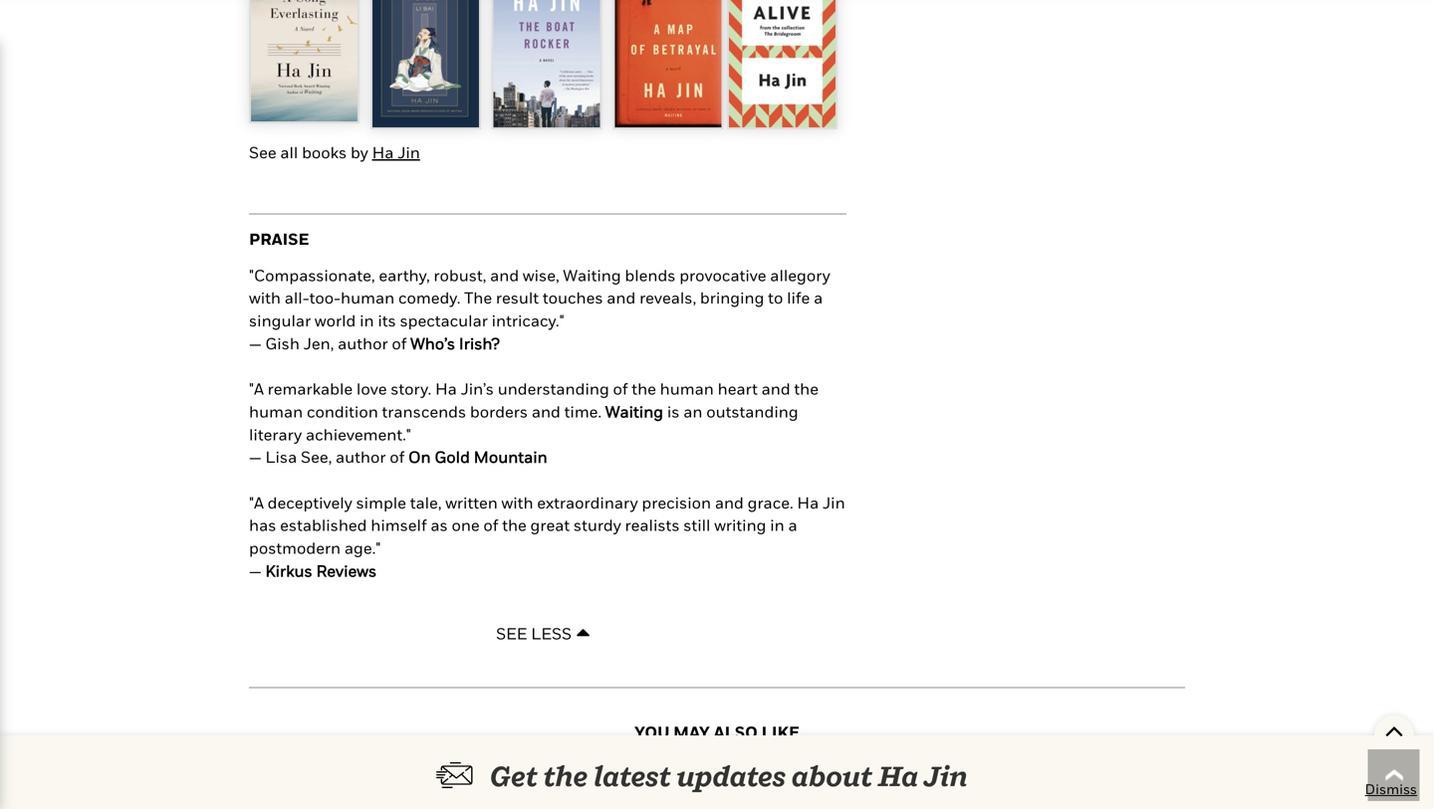Task type: describe. For each thing, give the bounding box(es) containing it.
"a for "a remarkable love story. ha jin's understanding of the human heart and the human condition transcends borders and time.
[[249, 380, 264, 398]]

touches
[[543, 288, 603, 307]]

updates
[[677, 760, 786, 793]]

result
[[496, 288, 539, 307]]

heart
[[718, 380, 758, 398]]

2 horizontal spatial human
[[660, 380, 714, 398]]

its
[[378, 311, 396, 330]]

see less button
[[486, 614, 609, 644]]

jen,
[[303, 334, 334, 353]]

irish?
[[459, 334, 500, 353]]

author inside is an outstanding literary achievement." — lisa see, author of on gold mountain
[[336, 448, 386, 467]]

great
[[530, 516, 570, 535]]

understanding
[[498, 380, 609, 398]]

0 horizontal spatial jin
[[398, 143, 420, 162]]

the right get on the left bottom
[[543, 760, 588, 793]]

himself
[[371, 516, 427, 535]]

earthy,
[[379, 266, 430, 285]]

spectacular
[[400, 311, 488, 330]]

age."
[[344, 539, 381, 558]]

less
[[531, 624, 572, 643]]

achievement."
[[306, 425, 411, 444]]

who's
[[410, 334, 455, 353]]

the
[[464, 288, 492, 307]]

by
[[351, 143, 368, 162]]

also
[[714, 723, 758, 742]]

extraordinary
[[537, 493, 638, 512]]

a inside "compassionate, earthy, robust, and wise, waiting blends provocative allegory with all-too-human comedy. the result touches and reveals, bringing to life a singular world in its spectacular intricacy." — gish jen, author of who's irish?
[[814, 288, 823, 307]]

postmodern
[[249, 539, 341, 558]]

and up outstanding
[[761, 380, 790, 398]]

— inside "a deceptively simple tale, written with extraordinary precision and grace. ha jin has established himself as one of the great sturdy realists still writing in a postmodern age." — kirkus reviews
[[249, 562, 262, 580]]

a song everlasting image
[[251, 0, 358, 122]]

bringing
[[700, 288, 764, 307]]

on
[[408, 448, 431, 467]]

reveals,
[[639, 288, 696, 307]]

the inside "a deceptively simple tale, written with extraordinary precision and grace. ha jin has established himself as one of the great sturdy realists still writing in a postmodern age." — kirkus reviews
[[502, 516, 527, 535]]

story.
[[391, 380, 431, 398]]

get the latest updates about ha jin
[[490, 760, 968, 793]]

like
[[761, 723, 800, 742]]

books
[[302, 143, 347, 162]]

see less
[[496, 624, 572, 643]]

"compassionate,
[[249, 266, 375, 285]]

established
[[280, 516, 367, 535]]

latest
[[593, 760, 671, 793]]

written
[[445, 493, 498, 512]]

waiting inside "compassionate, earthy, robust, and wise, waiting blends provocative allegory with all-too-human comedy. the result touches and reveals, bringing to life a singular world in its spectacular intricacy." — gish jen, author of who's irish?
[[563, 266, 621, 285]]

has
[[249, 516, 276, 535]]

jin inside "a deceptively simple tale, written with extraordinary precision and grace. ha jin has established himself as one of the great sturdy realists still writing in a postmodern age." — kirkus reviews
[[823, 493, 845, 512]]

with inside "a deceptively simple tale, written with extraordinary precision and grace. ha jin has established himself as one of the great sturdy realists still writing in a postmodern age." — kirkus reviews
[[501, 493, 533, 512]]

kirkus
[[265, 562, 312, 580]]

alive image
[[729, 0, 836, 127]]

still
[[683, 516, 710, 535]]

simple
[[356, 493, 406, 512]]

all
[[280, 143, 298, 162]]

writing
[[714, 516, 766, 535]]

is an outstanding literary achievement." — lisa see, author of on gold mountain
[[249, 402, 798, 467]]

to
[[768, 288, 783, 307]]

tale,
[[410, 493, 442, 512]]

all-
[[285, 288, 309, 307]]

gold
[[435, 448, 470, 467]]

the up outstanding
[[794, 380, 819, 398]]

allegory
[[770, 266, 830, 285]]

see for see all books by ha jin
[[249, 143, 276, 162]]

lisa
[[265, 448, 297, 467]]



Task type: vqa. For each thing, say whether or not it's contained in the screenshot.
See associated with See Less
yes



Task type: locate. For each thing, give the bounding box(es) containing it.
and up writing
[[715, 493, 744, 512]]

an
[[683, 402, 703, 421]]

intricacy."
[[492, 311, 564, 330]]

1 vertical spatial in
[[770, 516, 784, 535]]

— left kirkus at left bottom
[[249, 562, 262, 580]]

2 vertical spatial human
[[249, 402, 303, 421]]

in inside "compassionate, earthy, robust, and wise, waiting blends provocative allegory with all-too-human comedy. the result touches and reveals, bringing to life a singular world in its spectacular intricacy." — gish jen, author of who's irish?
[[360, 311, 374, 330]]

ha right grace.
[[797, 493, 819, 512]]

—
[[249, 334, 262, 353], [249, 448, 262, 467], [249, 562, 262, 580]]

precision
[[642, 493, 711, 512]]

reviews
[[316, 562, 377, 580]]

singular
[[249, 311, 311, 330]]

author
[[338, 334, 388, 353], [336, 448, 386, 467]]

a
[[814, 288, 823, 307], [788, 516, 797, 535]]

jin
[[398, 143, 420, 162], [823, 493, 845, 512], [924, 760, 968, 793]]

mountain
[[474, 448, 547, 467]]

you
[[634, 723, 670, 742]]

see all books by ha jin
[[249, 143, 420, 162]]

2 "a from the top
[[249, 493, 264, 512]]

"a up has
[[249, 493, 264, 512]]

see,
[[301, 448, 332, 467]]

1 vertical spatial a
[[788, 516, 797, 535]]

"a deceptively simple tale, written with extraordinary precision and grace. ha jin has established himself as one of the great sturdy realists still writing in a postmodern age." — kirkus reviews
[[249, 493, 845, 580]]

3 — from the top
[[249, 562, 262, 580]]

expand/collapse sign up banner image
[[1385, 716, 1404, 746]]

— inside is an outstanding literary achievement." — lisa see, author of on gold mountain
[[249, 448, 262, 467]]

and down understanding
[[532, 402, 561, 421]]

provocative
[[679, 266, 766, 285]]

with
[[249, 288, 281, 307], [501, 493, 533, 512]]

1 vertical spatial see
[[496, 624, 527, 643]]

human
[[341, 288, 395, 307], [660, 380, 714, 398], [249, 402, 303, 421]]

1 vertical spatial "a
[[249, 493, 264, 512]]

1 horizontal spatial in
[[770, 516, 784, 535]]

about
[[791, 760, 873, 793]]

0 vertical spatial waiting
[[563, 266, 621, 285]]

wise,
[[523, 266, 559, 285]]

and down the blends
[[607, 288, 636, 307]]

a down grace.
[[788, 516, 797, 535]]

of right one
[[483, 516, 498, 535]]

of inside "a deceptively simple tale, written with extraordinary precision and grace. ha jin has established himself as one of the great sturdy realists still writing in a postmodern age." — kirkus reviews
[[483, 516, 498, 535]]

blends
[[625, 266, 676, 285]]

human up the an
[[660, 380, 714, 398]]

see left less
[[496, 624, 527, 643]]

human inside "compassionate, earthy, robust, and wise, waiting blends provocative allegory with all-too-human comedy. the result touches and reveals, bringing to life a singular world in its spectacular intricacy." — gish jen, author of who's irish?
[[341, 288, 395, 307]]

see left all
[[249, 143, 276, 162]]

author down achievement."
[[336, 448, 386, 467]]

of inside is an outstanding literary achievement." — lisa see, author of on gold mountain
[[390, 448, 405, 467]]

the left great
[[502, 516, 527, 535]]

0 vertical spatial jin
[[398, 143, 420, 162]]

— left gish
[[249, 334, 262, 353]]

grace.
[[748, 493, 793, 512]]

0 vertical spatial in
[[360, 311, 374, 330]]

jin's
[[461, 380, 494, 398]]

realists
[[625, 516, 680, 535]]

— left lisa
[[249, 448, 262, 467]]

see for see less
[[496, 624, 527, 643]]

condition
[[307, 402, 378, 421]]

waiting left is
[[605, 402, 663, 421]]

of down its
[[392, 334, 407, 353]]

1 vertical spatial with
[[501, 493, 533, 512]]

transcends
[[382, 402, 466, 421]]

1 horizontal spatial human
[[341, 288, 395, 307]]

"compassionate, earthy, robust, and wise, waiting blends provocative allegory with all-too-human comedy. the result touches and reveals, bringing to life a singular world in its spectacular intricacy." — gish jen, author of who's irish?
[[249, 266, 830, 353]]

the banished immortal image
[[372, 0, 479, 127]]

a map of betrayal image
[[615, 0, 721, 127]]

gish
[[265, 334, 300, 353]]

ha jin link
[[372, 143, 420, 162]]

see
[[249, 143, 276, 162], [496, 624, 527, 643]]

1 — from the top
[[249, 334, 262, 353]]

0 horizontal spatial with
[[249, 288, 281, 307]]

ha right the about
[[878, 760, 918, 793]]

2 vertical spatial jin
[[924, 760, 968, 793]]

1 horizontal spatial see
[[496, 624, 527, 643]]

see inside see less button
[[496, 624, 527, 643]]

borders
[[470, 402, 528, 421]]

of inside "a remarkable love story. ha jin's understanding of the human heart and the human condition transcends borders and time.
[[613, 380, 628, 398]]

and
[[490, 266, 519, 285], [607, 288, 636, 307], [761, 380, 790, 398], [532, 402, 561, 421], [715, 493, 744, 512]]

sturdy
[[573, 516, 621, 535]]

waiting up touches
[[563, 266, 621, 285]]

ha inside "a deceptively simple tale, written with extraordinary precision and grace. ha jin has established himself as one of the great sturdy realists still writing in a postmodern age." — kirkus reviews
[[797, 493, 819, 512]]

1 vertical spatial jin
[[823, 493, 845, 512]]

robust,
[[434, 266, 486, 285]]

remarkable
[[268, 380, 353, 398]]

— inside "compassionate, earthy, robust, and wise, waiting blends provocative allegory with all-too-human comedy. the result touches and reveals, bringing to life a singular world in its spectacular intricacy." — gish jen, author of who's irish?
[[249, 334, 262, 353]]

author down its
[[338, 334, 388, 353]]

2 horizontal spatial jin
[[924, 760, 968, 793]]

outstanding
[[706, 402, 798, 421]]

is
[[667, 402, 680, 421]]

get
[[490, 760, 538, 793]]

0 horizontal spatial a
[[788, 516, 797, 535]]

time.
[[564, 402, 602, 421]]

of inside "compassionate, earthy, robust, and wise, waiting blends provocative allegory with all-too-human comedy. the result touches and reveals, bringing to life a singular world in its spectacular intricacy." — gish jen, author of who's irish?
[[392, 334, 407, 353]]

0 vertical spatial author
[[338, 334, 388, 353]]

dismiss
[[1365, 781, 1417, 798]]

of right understanding
[[613, 380, 628, 398]]

in inside "a deceptively simple tale, written with extraordinary precision and grace. ha jin has established himself as one of the great sturdy realists still writing in a postmodern age." — kirkus reviews
[[770, 516, 784, 535]]

life
[[787, 288, 810, 307]]

1 "a from the top
[[249, 380, 264, 398]]

a right life
[[814, 288, 823, 307]]

author inside "compassionate, earthy, robust, and wise, waiting blends provocative allegory with all-too-human comedy. the result touches and reveals, bringing to life a singular world in its spectacular intricacy." — gish jen, author of who's irish?
[[338, 334, 388, 353]]

the boat rocker image
[[493, 0, 600, 127]]

0 vertical spatial "a
[[249, 380, 264, 398]]

0 horizontal spatial human
[[249, 402, 303, 421]]

literary
[[249, 425, 302, 444]]

"a inside "a remarkable love story. ha jin's understanding of the human heart and the human condition transcends borders and time.
[[249, 380, 264, 398]]

a inside "a deceptively simple tale, written with extraordinary precision and grace. ha jin has established himself as one of the great sturdy realists still writing in a postmodern age." — kirkus reviews
[[788, 516, 797, 535]]

2 — from the top
[[249, 448, 262, 467]]

0 vertical spatial a
[[814, 288, 823, 307]]

world
[[315, 311, 356, 330]]

1 horizontal spatial a
[[814, 288, 823, 307]]

1 horizontal spatial jin
[[823, 493, 845, 512]]

"a
[[249, 380, 264, 398], [249, 493, 264, 512]]

1 vertical spatial waiting
[[605, 402, 663, 421]]

love
[[356, 380, 387, 398]]

ha inside "a remarkable love story. ha jin's understanding of the human heart and the human condition transcends borders and time.
[[435, 380, 457, 398]]

of
[[392, 334, 407, 353], [613, 380, 628, 398], [390, 448, 405, 467], [483, 516, 498, 535]]

2 vertical spatial —
[[249, 562, 262, 580]]

1 vertical spatial human
[[660, 380, 714, 398]]

waiting
[[563, 266, 621, 285], [605, 402, 663, 421]]

may
[[673, 723, 710, 742]]

the
[[632, 380, 656, 398], [794, 380, 819, 398], [502, 516, 527, 535], [543, 760, 588, 793]]

0 horizontal spatial in
[[360, 311, 374, 330]]

comedy.
[[398, 288, 460, 307]]

0 vertical spatial human
[[341, 288, 395, 307]]

"a up literary
[[249, 380, 264, 398]]

"a remarkable love story. ha jin's understanding of the human heart and the human condition transcends borders and time.
[[249, 380, 819, 421]]

too-
[[309, 288, 341, 307]]

and up result
[[490, 266, 519, 285]]

praise
[[249, 230, 309, 249]]

with up great
[[501, 493, 533, 512]]

the right understanding
[[632, 380, 656, 398]]

ha right by
[[372, 143, 394, 162]]

"a for "a deceptively simple tale, written with extraordinary precision and grace. ha jin has established himself as one of the great sturdy realists still writing in a postmodern age." — kirkus reviews
[[249, 493, 264, 512]]

deceptively
[[268, 493, 352, 512]]

1 horizontal spatial with
[[501, 493, 533, 512]]

human up its
[[341, 288, 395, 307]]

0 vertical spatial —
[[249, 334, 262, 353]]

as
[[431, 516, 448, 535]]

with up singular
[[249, 288, 281, 307]]

1 vertical spatial —
[[249, 448, 262, 467]]

ha left 'jin's'
[[435, 380, 457, 398]]

and inside "a deceptively simple tale, written with extraordinary precision and grace. ha jin has established himself as one of the great sturdy realists still writing in a postmodern age." — kirkus reviews
[[715, 493, 744, 512]]

1 vertical spatial author
[[336, 448, 386, 467]]

"a inside "a deceptively simple tale, written with extraordinary precision and grace. ha jin has established himself as one of the great sturdy realists still writing in a postmodern age." — kirkus reviews
[[249, 493, 264, 512]]

in
[[360, 311, 374, 330], [770, 516, 784, 535]]

with inside "compassionate, earthy, robust, and wise, waiting blends provocative allegory with all-too-human comedy. the result touches and reveals, bringing to life a singular world in its spectacular intricacy." — gish jen, author of who's irish?
[[249, 288, 281, 307]]

of left on
[[390, 448, 405, 467]]

one
[[452, 516, 480, 535]]

you may also like
[[634, 723, 800, 742]]

in left its
[[360, 311, 374, 330]]

ha
[[372, 143, 394, 162], [435, 380, 457, 398], [797, 493, 819, 512], [878, 760, 918, 793]]

in down grace.
[[770, 516, 784, 535]]

0 vertical spatial see
[[249, 143, 276, 162]]

0 horizontal spatial see
[[249, 143, 276, 162]]

human up literary
[[249, 402, 303, 421]]

dismiss link
[[1365, 780, 1417, 800]]

0 vertical spatial with
[[249, 288, 281, 307]]



